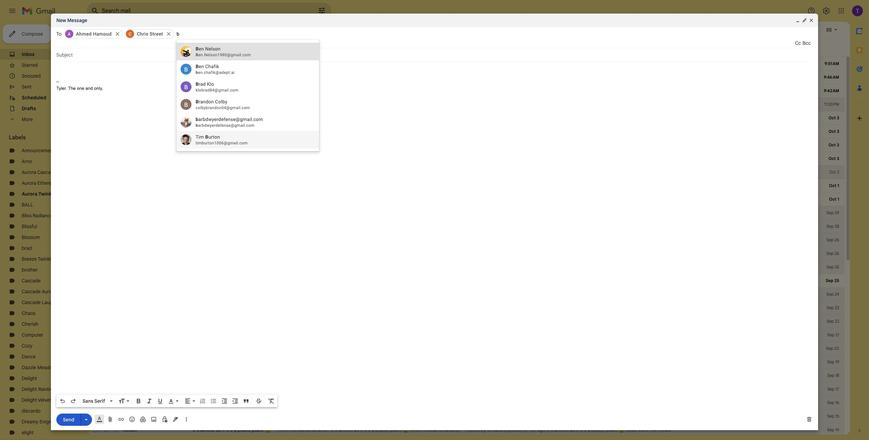 Task type: describe. For each thing, give the bounding box(es) containing it.
insert emoji ‪(⌘⇧2)‬ image
[[129, 417, 135, 423]]

1 show from the left
[[318, 400, 329, 406]]

dazzle
[[22, 365, 36, 371]]

sep 19
[[827, 360, 839, 365]]

2 woman from the left
[[301, 400, 317, 406]]

more left 1814
[[498, 400, 509, 406]]

little
[[319, 61, 328, 67]]

more send options image
[[83, 417, 90, 424]]

votes right 1141
[[659, 427, 671, 434]]

an right enough
[[507, 142, 512, 148]]

tab list containing primary
[[87, 38, 850, 57]]

attach files image
[[107, 417, 114, 423]]

crimes
[[277, 74, 294, 80]]

b down updates
[[196, 53, 198, 57]]

settings image
[[822, 7, 830, 15]]

the right call on the top of page
[[388, 115, 395, 121]]

sep 23 row
[[87, 301, 845, 315]]

tab list right 29
[[850, 22, 869, 416]]

1 vertical spatial am
[[547, 115, 554, 121]]

r/iamthemaincharacter: right "
[[277, 427, 330, 434]]

aurora for aurora ethereal
[[22, 180, 36, 186]]

3 public from the left
[[591, 427, 605, 434]]

0 horizontal spatial it's
[[331, 427, 337, 434]]

starred
[[22, 62, 38, 68]]

the down forwarded
[[409, 88, 416, 94]]

bcc link
[[803, 40, 811, 47]]

1 horizontal spatial abyss,
[[348, 115, 362, 121]]

1 horizontal spatial to
[[315, 142, 319, 148]]

insert link ‪(⌘k)‬ image
[[118, 417, 125, 423]]

1 woman from the left
[[203, 400, 218, 406]]

r/iamthemaincharacter: up 'end'
[[302, 102, 354, 108]]

become
[[393, 142, 411, 148]]

more left 1282
[[567, 387, 578, 393]]

Message Body text field
[[56, 65, 813, 401]]

1 gaze from the left
[[458, 142, 469, 148]]

2 month! from the left
[[417, 88, 432, 94]]

fwd: for fwd: noise level - confess to your crimes stale end piece of white bread! ---------- forwarded message --------- from: bjord umlaut <sicritbjordd@gmail.com> date: mon, aug 7, 2023 at 10:58 am subject: re: noise
[[191, 74, 202, 80]]

read left 9775
[[691, 102, 702, 108]]

arno link
[[22, 159, 32, 165]]

3 woman from the left
[[457, 400, 472, 406]]

3 through from the left
[[600, 102, 617, 108]]

1 vertical spatial in
[[334, 142, 338, 148]]

1 horizontal spatial 2
[[548, 88, 551, 94]]

b arbdwyerdefense@gmail.com b arbdwyerdefense@gmail.com
[[196, 117, 263, 128]]

i
[[647, 61, 648, 67]]

idea
[[559, 61, 569, 67]]

1 one from the left
[[291, 400, 300, 406]]

ago right the 22h
[[495, 387, 503, 393]]

1 horizontal spatial back
[[570, 142, 581, 148]]

1 vertical spatial bjord
[[478, 74, 489, 80]]

dance
[[22, 354, 36, 360]]

toggle confidential mode image
[[161, 417, 168, 423]]

0 vertical spatial re:
[[659, 74, 666, 80]]

sep 21 row
[[87, 329, 845, 342]]

en for en nelson
[[199, 46, 204, 52]]

3 for hey guys what are your favorite halloween movies?
[[837, 129, 839, 134]]

1 exit from the left
[[257, 102, 265, 108]]

0 vertical spatial arbdwyerdefense@gmail.com
[[198, 117, 263, 122]]

0 horizontal spatial for
[[203, 142, 210, 148]]

sep 17
[[827, 387, 839, 392]]

reddit row
[[87, 410, 845, 424]]

1 vertical spatial your
[[278, 129, 287, 135]]

0 vertical spatial of
[[403, 88, 408, 94]]

updates
[[190, 44, 209, 50]]

forwarded
[[398, 74, 422, 80]]

0 vertical spatial 2023
[[602, 74, 613, 80]]

0 vertical spatial sep 25
[[827, 265, 839, 270]]

2 inside oct 2 "row"
[[837, 170, 839, 175]]

break?
[[219, 61, 235, 67]]

bulleted list ‪(⌘⇧8)‬ image
[[210, 398, 217, 405]]

announcement link
[[22, 148, 55, 154]]

11,
[[511, 115, 516, 121]]

klo
[[207, 81, 214, 87]]

0 horizontal spatial abyss,
[[297, 115, 310, 121]]

row containing fwd: noise level
[[87, 71, 845, 84]]

insert files using drive image
[[140, 417, 146, 423]]

ahmed
[[76, 31, 92, 37]]

1 vertical spatial are
[[269, 129, 276, 135]]

aurora for aurora cascade
[[22, 169, 36, 176]]

show"
[[220, 400, 233, 406]]

ball
[[22, 202, 33, 208]]

1 26 from the top
[[835, 238, 839, 243]]

19
[[835, 360, 839, 365]]

1 oct 1 row from the top
[[87, 179, 845, 193]]

labels heading
[[9, 134, 72, 141]]

r/iamthemaincharacter: going through an emergency exit at the airport. r/iamthemaincharacter · posted by u/ninjakiwixd 21h ago going through an emergency exit at the airport. read more 9775 votes 947
[[302, 102, 748, 108]]

chaos link
[[22, 311, 35, 317]]

aurora twinkle link
[[22, 191, 56, 197]]

1 noise from the left
[[203, 74, 216, 80]]

1 for 1st oct 1 row from the top
[[837, 183, 839, 188]]

1 a from the left
[[488, 88, 491, 94]]

ago right 21h
[[577, 102, 585, 108]]

1141
[[650, 427, 658, 434]]

2 vertical spatial in
[[322, 156, 326, 162]]

u/ninjakiwixd
[[538, 102, 567, 108]]

b inside b en chafik b en.chafik@adept.ai
[[196, 70, 198, 75]]

by up u/shugazi
[[425, 387, 430, 393]]

1 vertical spatial of
[[215, 115, 219, 121]]

oct 1 for 1st oct 1 row from the bottom
[[829, 197, 839, 202]]

sep 28 row
[[87, 220, 845, 234]]

message
[[67, 17, 87, 23]]

9775
[[715, 102, 726, 108]]

0 vertical spatial not
[[538, 61, 545, 67]]

1 maincharacter? from the left
[[318, 387, 352, 393]]

row containing re: gorge of the jungle
[[87, 111, 845, 125]]

peterson
[[571, 115, 590, 121]]

2 noise from the left
[[667, 74, 679, 80]]

brother
[[22, 267, 38, 273]]

(no
[[191, 156, 198, 162]]

reddit inside "reddit" row
[[123, 414, 137, 420]]

that
[[324, 142, 333, 148]]

posted up u/shugazi
[[409, 387, 423, 393]]

1 vertical spatial me
[[466, 88, 473, 94]]

i'll
[[434, 88, 438, 94]]

cascade link
[[22, 278, 41, 284]]

cascade laughter link
[[22, 300, 61, 306]]

1 we from the left
[[311, 115, 318, 121]]

10:24
[[535, 115, 546, 121]]

twinkle for aurora twinkle halloween watching movie month!
[[205, 88, 219, 93]]

labels
[[9, 134, 26, 141]]

breeze twinkle
[[22, 256, 54, 262]]

2 we from the left
[[372, 115, 378, 121]]

brad
[[22, 245, 32, 252]]

and inside -- tyler. the one and only.
[[85, 86, 93, 91]]

sans
[[82, 399, 93, 405]]

more left 9775
[[703, 102, 714, 108]]

ahmed hamoud
[[76, 31, 112, 37]]

the up wrote:
[[665, 102, 672, 108]]

ethereal
[[37, 180, 55, 186]]

1 vertical spatial hide
[[567, 400, 577, 406]]

brother link
[[22, 267, 38, 273]]

29
[[835, 210, 839, 216]]

end
[[310, 74, 320, 80]]

0 vertical spatial back
[[325, 88, 336, 94]]

3 exit from the left
[[650, 102, 658, 108]]

2 is from the left
[[504, 387, 508, 393]]

2 sep 25 row from the top
[[87, 274, 845, 288]]

jungle
[[229, 115, 245, 121]]

2 it's from the left
[[580, 427, 586, 434]]

row containing halloween watching movie month!
[[87, 84, 845, 98]]

italic ‪(⌘i)‬ image
[[146, 398, 153, 405]]

1 vertical spatial mon,
[[490, 115, 501, 121]]

velvet
[[38, 398, 51, 404]]

extensions
[[285, 156, 308, 162]]

2 taking from the left
[[570, 61, 583, 67]]

sep inside "reddit" row
[[827, 414, 834, 419]]

0 vertical spatial are
[[508, 61, 515, 67]]

press delete to remove this chip element for street
[[166, 31, 172, 37]]

an up "<james.peterson1902@gmail.com>" on the top
[[618, 102, 624, 108]]

main menu image
[[8, 7, 16, 15]]

colbybrandon04@gmail.com
[[196, 106, 250, 110]]

1 quiet from the left
[[492, 88, 504, 94]]

close image
[[809, 18, 814, 23]]

by left u/shugazi
[[402, 400, 407, 406]]

1 dark from the left
[[286, 115, 295, 121]]

1 horizontal spatial in
[[328, 115, 332, 121]]

3 for we come from a dark abyss, we end in a dark abyss, and we call the luminous interval life. nikos kazantzakis on mon, sep 11, 2023 at 10:24 am james peterson <james.peterson1902@gmail.com> wrote:
[[837, 115, 839, 121]]

fwd: for fwd: coffee break?
[[191, 61, 202, 67]]

sep 18 row
[[87, 369, 845, 383]]

0 horizontal spatial not
[[385, 142, 392, 148]]

11 row from the top
[[87, 424, 845, 437]]

1 sep 25 row from the top
[[87, 261, 845, 274]]

james
[[555, 115, 570, 121]]

row containing bjord
[[87, 57, 845, 71]]

2 halloween from the left
[[306, 129, 328, 135]]

1 taking from the left
[[301, 61, 314, 67]]

hey for hey guys what are your favorite halloween movies?
[[237, 129, 245, 135]]

subject)
[[200, 156, 219, 162]]

1 going from the left
[[355, 102, 368, 108]]

0 vertical spatial for
[[375, 88, 381, 94]]

tim
[[196, 134, 204, 140]]

indent less ‪(⌘[)‬ image
[[221, 398, 228, 405]]

now
[[615, 61, 624, 67]]

b for en nelson
[[196, 46, 199, 52]]

18
[[835, 373, 839, 379]]

watching
[[248, 88, 269, 94]]

interval
[[417, 115, 433, 121]]

not important switch for "one woman show"
[[113, 400, 119, 407]]

2 horizontal spatial abyss,
[[514, 142, 527, 148]]

on
[[483, 115, 489, 121]]

1 vertical spatial re:
[[191, 115, 198, 121]]

sep 29 row
[[87, 206, 845, 220]]

not important switch for "it's almost as if it's a public place
[[113, 427, 119, 434]]

dance link
[[22, 354, 36, 360]]

1 public from the left
[[238, 427, 251, 434]]

the left airpo..."
[[272, 102, 279, 108]]

read left 1141
[[626, 427, 637, 434]]

aurora for aurora twinkle
[[22, 191, 37, 197]]

u/
[[689, 400, 693, 406]]

cascade for cascade aurora
[[22, 289, 41, 295]]

1 through from the left
[[207, 102, 224, 108]]

22
[[835, 319, 839, 324]]

cascade aurora link
[[22, 289, 56, 295]]

sep 20 row
[[87, 342, 845, 356]]

ago right 7h
[[437, 400, 445, 406]]

sep 24
[[826, 292, 839, 297]]

1 about from the left
[[363, 61, 376, 67]]

search mail image
[[89, 5, 101, 17]]

2 sep 26 from the top
[[827, 251, 839, 256]]

1 airport. from the left
[[443, 102, 459, 108]]

2 🙄 image from the left
[[619, 428, 624, 434]]

twinkle for breeze twinkle
[[38, 256, 54, 262]]

1 our from the left
[[377, 61, 384, 67]]

2 quiet from the left
[[522, 88, 534, 94]]

2 as from the left
[[354, 427, 359, 434]]

press delete to remove this chip image
[[114, 31, 120, 37]]

the left 'abyss'
[[529, 142, 536, 148]]

cc link
[[795, 40, 801, 47]]

sans serif option
[[81, 398, 109, 405]]

1 month! from the left
[[285, 88, 302, 94]]

2 show from the left
[[473, 400, 485, 406]]

the down colbybrandon04@gmail.com
[[221, 115, 228, 121]]

each
[[382, 88, 393, 94]]

oct 1 for 1st oct 1 row from the top
[[829, 183, 839, 188]]

delight for delight rainbow
[[22, 387, 37, 393]]

every
[[602, 61, 613, 67]]

1 sep 26 row from the top
[[87, 234, 845, 247]]

not important switch inside "reddit" row
[[113, 413, 119, 420]]

ago right 14h
[[537, 427, 546, 434]]

2 going from the left
[[586, 102, 599, 108]]

"one woman show" - r/iamthemaincharacter: one woman show r/iamthemaincharacter · posted by u/shugazi 7h ago one woman show read more 1814 votes 150 comments hide r/iamthemaincharacter r/floridagators · posted by u/
[[191, 400, 693, 406]]

more options image
[[184, 417, 188, 423]]

read down the 22h
[[486, 400, 497, 406]]

1 horizontal spatial comments
[[612, 387, 636, 393]]

good.
[[517, 61, 529, 67]]

24
[[835, 292, 839, 297]]

to
[[56, 31, 61, 37]]

r/iamthemaincharacter: up "
[[238, 400, 290, 406]]

"
[[271, 427, 273, 434]]

2 sep 26 row from the top
[[87, 247, 845, 261]]

posted down "reddit" row
[[465, 427, 480, 434]]

monsters
[[269, 142, 289, 148]]

0 horizontal spatial me
[[261, 61, 268, 67]]

quote ‪(⌘⇧9)‬ image
[[243, 398, 250, 405]]

day
[[394, 88, 402, 94]]

indent more ‪(⌘])‬ image
[[232, 398, 239, 405]]

by up "10:24"
[[531, 102, 536, 108]]

20
[[834, 346, 839, 351]]

the left process
[[339, 142, 347, 148]]

computer
[[22, 332, 43, 338]]

end
[[319, 115, 327, 121]]

new message
[[56, 17, 87, 23]]

2 public from the left
[[376, 427, 389, 434]]

lives
[[406, 61, 415, 67]]

an down halloween
[[225, 102, 230, 108]]

halloween
[[222, 88, 246, 94]]

re: gorge of the jungle - we come from a dark abyss, we end in a dark abyss, and we call the luminous interval life. nikos kazantzakis on mon, sep 11, 2023 at 10:24 am james peterson <james.peterson1902@gmail.com> wrote:
[[191, 115, 680, 121]]

row containing halloween movies
[[87, 125, 845, 139]]

sep 24 row
[[87, 288, 845, 301]]

drafts
[[22, 106, 36, 112]]

b en nelson b en.nelson1980@gmail.com
[[196, 46, 251, 57]]

1 horizontal spatial mon,
[[576, 74, 587, 80]]

1 horizontal spatial it's
[[530, 61, 537, 67]]

remove formatting ‪(⌘\)‬ image
[[268, 398, 275, 405]]

aurora up laughter
[[42, 289, 56, 295]]

cascade for cascade link
[[22, 278, 41, 284]]

posted up 11,
[[515, 102, 530, 108]]

an down each at the left of page
[[388, 102, 393, 108]]

more left 1141
[[638, 427, 649, 434]]

0 vertical spatial hide
[[637, 387, 647, 393]]

sep 19 row
[[87, 356, 845, 369]]

b inside 'tim b urton timburton1006@gmail.com'
[[205, 134, 208, 140]]

computer link
[[22, 332, 43, 338]]

you
[[449, 142, 457, 148]]

2 vertical spatial and
[[363, 115, 371, 121]]

1 sep 26 from the top
[[827, 238, 839, 243]]

radiance
[[33, 213, 53, 219]]

reddit for "one woman show"
[[123, 400, 137, 406]]

2 maincharacter? from the left
[[519, 387, 554, 393]]

1 vertical spatial 2023
[[517, 115, 528, 121]]

by down "reddit" row
[[481, 427, 486, 434]]

sep 23
[[827, 306, 839, 311]]

aurora twinkle halloween watching movie month!
[[192, 88, 302, 94]]

9:42 am
[[824, 88, 839, 93]]

tara
[[354, 156, 363, 162]]

today!
[[327, 156, 341, 162]]

1 vertical spatial comments
[[542, 400, 565, 406]]

oct 3 for whoever fights monsters should see to it that in the process he does not become a monster. and if you gaze long enough into an abyss, the abyss will gaze back into you.
[[829, 143, 839, 148]]

search field list box
[[63, 28, 813, 40]]

1 vertical spatial sep 25
[[826, 278, 839, 283]]

not important switch for "is he a maincharacter?"
[[113, 386, 119, 393]]



Task type: locate. For each thing, give the bounding box(es) containing it.
our left jobs.
[[473, 61, 480, 67]]

primary tab
[[87, 38, 172, 57]]

oct 1 row
[[87, 179, 845, 193], [87, 193, 845, 206]]

1 3 from the top
[[837, 115, 839, 121]]

2 exit from the left
[[420, 102, 428, 108]]

press delete to remove this chip element for hamoud
[[114, 31, 120, 37]]

for left each at the left of page
[[375, 88, 381, 94]]

0 horizontal spatial to
[[256, 61, 260, 67]]

1 halloween from the left
[[191, 129, 214, 135]]

en inside b en nelson b en.nelson1980@gmail.com
[[199, 46, 204, 52]]

tab list
[[850, 22, 869, 416], [87, 38, 850, 57]]

bold ‪(⌘b)‬ image
[[135, 398, 142, 405]]

3 place from the left
[[606, 427, 618, 434]]

2 place from the left
[[535, 88, 547, 94]]

6 row from the top
[[87, 125, 845, 139]]

is
[[303, 387, 306, 393], [504, 387, 508, 393]]

favorite
[[288, 129, 305, 135]]

discard draft ‪(⌘⇧d)‬ image
[[806, 417, 813, 423]]

1 delight from the top
[[22, 376, 37, 382]]

life.
[[434, 115, 442, 121]]

2 vertical spatial to
[[315, 142, 319, 148]]

bjord right important according to google magic. switch
[[123, 61, 135, 67]]

to left hell
[[474, 88, 478, 94]]

15
[[835, 414, 839, 419]]

0 horizontal spatial about
[[363, 61, 376, 67]]

sep 22 row
[[87, 315, 845, 329]]

message
[[423, 74, 442, 80]]

🙄 image left 1141
[[619, 428, 624, 434]]

0 horizontal spatial halloween
[[191, 129, 214, 135]]

quiet down umlaut
[[492, 88, 504, 94]]

undo ‪(⌘z)‬ image
[[59, 398, 66, 405]]

0 vertical spatial 26
[[835, 238, 839, 243]]

1 horizontal spatial am
[[632, 74, 639, 80]]

all
[[283, 61, 288, 67]]

1 vertical spatial sep 26
[[827, 251, 839, 256]]

exit up interval
[[420, 102, 428, 108]]

taking
[[301, 61, 314, 67], [570, 61, 583, 67]]

1 horizontal spatial are
[[508, 61, 515, 67]]

numbered list ‪(⌘⇧7)‬ image
[[199, 398, 206, 405]]

0 horizontal spatial taking
[[301, 61, 314, 67]]

0 horizontal spatial gaze
[[458, 142, 469, 148]]

oct 3 for hey guys what are your favorite halloween movies?
[[829, 129, 839, 134]]

jobs.
[[481, 61, 491, 67]]

0 vertical spatial 2
[[151, 61, 153, 66]]

oct inside "row"
[[829, 170, 836, 175]]

1 vertical spatial arbdwyerdefense@gmail.com
[[198, 123, 254, 128]]

1 horizontal spatial halloween
[[306, 129, 328, 135]]

whoever
[[235, 142, 254, 148]]

halloween down gorge
[[191, 129, 214, 135]]

en inside b en chafik b en.chafik@adept.ai
[[199, 64, 204, 69]]

0 vertical spatial in
[[328, 115, 332, 121]]

0 horizontal spatial place
[[505, 88, 517, 94]]

2 b from the top
[[196, 117, 198, 122]]

1 horizontal spatial place
[[535, 88, 547, 94]]

noise up the klo
[[203, 74, 216, 80]]

1 horizontal spatial going
[[586, 102, 599, 108]]

b left coffee
[[196, 64, 199, 69]]

sep 25 row
[[87, 261, 845, 274], [87, 274, 845, 288]]

exit down subject:
[[650, 102, 658, 108]]

2023 right 7,
[[602, 74, 613, 80]]

fights
[[256, 142, 268, 148]]

0 vertical spatial delight
[[22, 376, 37, 382]]

1 horizontal spatial and
[[363, 115, 371, 121]]

of right gorge
[[215, 115, 219, 121]]

3 for whoever fights monsters should see to it that in the process he does not become a monster. and if you gaze long enough into an abyss, the abyss will gaze back into you.
[[837, 143, 839, 148]]

0 horizontal spatial 🙄 image
[[265, 428, 271, 434]]

delight down dazzle
[[22, 376, 37, 382]]

our left the personal at the top of page
[[377, 61, 384, 67]]

cascade for cascade laughter
[[22, 300, 41, 306]]

0 horizontal spatial bjord
[[123, 61, 135, 67]]

1 vertical spatial twinkle
[[38, 191, 56, 197]]

insert photo image
[[150, 417, 157, 423]]

about down "subject" field
[[440, 61, 453, 67]]

row containing (no subject)
[[87, 152, 845, 166]]

delight velvet
[[22, 398, 51, 404]]

we left 'end'
[[311, 115, 318, 121]]

4 reddit from the top
[[123, 427, 137, 434]]

0 vertical spatial 25
[[835, 265, 839, 270]]

arbdwyerdefense@gmail.com down colbybrandon04@gmail.com
[[198, 117, 263, 122]]

2 horizontal spatial and
[[625, 61, 633, 67]]

4 oct 3 from the top
[[829, 156, 839, 161]]

delight link
[[22, 376, 37, 382]]

0 horizontal spatial in
[[322, 156, 326, 162]]

oct 1 row up 'sep 28' row
[[87, 193, 845, 206]]

re: right subject:
[[659, 74, 666, 80]]

votes left 150
[[520, 400, 532, 406]]

it's
[[364, 427, 370, 434], [580, 427, 586, 434]]

1 horizontal spatial is
[[504, 387, 508, 393]]

2 one from the left
[[446, 400, 455, 406]]

sep 16
[[827, 401, 839, 406]]

blossom
[[22, 235, 40, 241]]

strikethrough ‪(⌘⇧x)‬ image
[[255, 398, 262, 405]]

3 for hey everybody, my new hair extensions came in today! best, tara
[[837, 156, 839, 161]]

1 vertical spatial send
[[63, 417, 74, 423]]

1 not important switch from the top
[[113, 386, 119, 393]]

place
[[252, 427, 264, 434], [390, 427, 402, 434], [606, 427, 618, 434]]

been
[[289, 61, 300, 67]]

0 horizontal spatial are
[[269, 129, 276, 135]]

3 not important switch from the top
[[113, 413, 119, 420]]

2 almost from the left
[[338, 427, 353, 434]]

b down fwd: coffee break?
[[196, 70, 198, 75]]

1 horizontal spatial it's
[[580, 427, 586, 434]]

aurora cascade link
[[22, 169, 56, 176]]

🙄 image
[[265, 428, 271, 434], [619, 428, 624, 434]]

dark down airpo..."
[[286, 115, 295, 121]]

0 horizontal spatial we
[[311, 115, 318, 121]]

150
[[533, 400, 541, 406]]

1 horizontal spatial gaze
[[559, 142, 569, 148]]

main content
[[87, 22, 850, 441]]

reddit up bold ‪(⌘b)‬ image
[[123, 387, 137, 393]]

en left chafik on the left
[[199, 64, 204, 69]]

votes left 947
[[727, 102, 739, 108]]

send for send back your suggestions for each day of the month! i'll start... drag me to hell a quiet place a quiet place 2
[[313, 88, 324, 94]]

oct 2 row
[[87, 166, 845, 179]]

2 horizontal spatial through
[[600, 102, 617, 108]]

0 horizontal spatial exit
[[257, 102, 265, 108]]

from
[[270, 115, 281, 121]]

place
[[505, 88, 517, 94], [535, 88, 547, 94]]

0 vertical spatial send
[[313, 88, 324, 94]]

delight up discardo link
[[22, 398, 37, 404]]

will
[[551, 142, 557, 148]]

sep 20
[[826, 346, 839, 351]]

not important switch
[[113, 386, 119, 393], [113, 400, 119, 407], [113, 413, 119, 420], [113, 427, 119, 434]]

3 delight from the top
[[22, 398, 37, 404]]

by left u/
[[682, 400, 687, 406]]

halloween movies - hey guys what are your favorite halloween movies?
[[191, 129, 347, 135]]

None search field
[[87, 3, 331, 19]]

refresh image
[[113, 26, 119, 33]]

1 horizontal spatial public
[[376, 427, 389, 434]]

oct 3 for we come from a dark abyss, we end in a dark abyss, and we call the luminous interval life. nikos kazantzakis on mon, sep 11, 2023 at 10:24 am james peterson <james.peterson1902@gmail.com> wrote:
[[829, 115, 839, 121]]

compose button
[[3, 24, 51, 43]]

3 b from the top
[[196, 123, 198, 128]]

older image
[[812, 26, 819, 33]]

10 row from the top
[[87, 397, 845, 410]]

primary
[[105, 44, 122, 50]]

sep 26 row down the sep 29 row
[[87, 234, 845, 247]]

1 row from the top
[[87, 57, 845, 71]]

gaze right you
[[458, 142, 469, 148]]

abyss, left 'abyss'
[[514, 142, 527, 148]]

we
[[311, 115, 318, 121], [372, 115, 378, 121]]

2023 right 11,
[[517, 115, 528, 121]]

public
[[238, 427, 251, 434], [376, 427, 389, 434], [591, 427, 605, 434]]

formatting options toolbar
[[56, 395, 277, 408]]

2 a from the left
[[518, 88, 521, 94]]

place down umlaut
[[505, 88, 517, 94]]

what
[[258, 129, 268, 135]]

9 row from the top
[[87, 383, 845, 397]]

cascade up ethereal
[[37, 169, 56, 176]]

5 row from the top
[[87, 111, 845, 125]]

1 vertical spatial fwd:
[[191, 74, 202, 80]]

row containing "going through an emergency exit at the airpo..."
[[87, 98, 845, 111]]

row containing food for thought
[[87, 139, 845, 152]]

1 horizontal spatial show
[[473, 400, 485, 406]]

break
[[588, 61, 600, 67]]

b for randon colby
[[196, 99, 199, 105]]

list box
[[177, 43, 319, 149]]

1 is from the left
[[303, 387, 306, 393]]

1 it's from the left
[[364, 427, 370, 434]]

"one
[[191, 400, 202, 406]]

0 horizontal spatial through
[[207, 102, 224, 108]]

fwd: up rad
[[191, 74, 202, 80]]

0 horizontal spatial going
[[355, 102, 368, 108]]

1 reddit from the top
[[123, 387, 137, 393]]

redo ‪(⌘y)‬ image
[[70, 398, 77, 405]]

main content containing primary
[[87, 22, 850, 441]]

as
[[216, 427, 221, 434], [354, 427, 359, 434], [570, 427, 575, 434]]

3 emergency from the left
[[625, 102, 649, 108]]

oct 1 row up the sep 29 row
[[87, 179, 845, 193]]

delight for delight velvet
[[22, 398, 37, 404]]

1 emergency from the left
[[232, 102, 256, 108]]

7 row from the top
[[87, 139, 845, 152]]

2 26 from the top
[[835, 251, 839, 256]]

0 horizontal spatial your
[[278, 129, 287, 135]]

1 horizontal spatial one
[[446, 400, 455, 406]]

twinkle for aurora twinkle
[[38, 191, 56, 197]]

1 for 1st oct 1 row from the bottom
[[837, 197, 839, 202]]

more inside button
[[22, 116, 33, 123]]

1 🙄 image from the left
[[265, 428, 271, 434]]

and left call on the top of page
[[363, 115, 371, 121]]

1 place from the left
[[505, 88, 517, 94]]

b rad klo klobrad84@gmail.com
[[196, 81, 238, 93]]

2 vertical spatial delight
[[22, 398, 37, 404]]

reddit for "is he a maincharacter?"
[[123, 387, 137, 393]]

hey for hey everybody, my new hair extensions came in today! best, tara
[[223, 156, 232, 162]]

should
[[290, 142, 305, 148]]

14h
[[529, 427, 536, 434]]

0 horizontal spatial dark
[[286, 115, 295, 121]]

posted left u/shugazi
[[386, 400, 401, 406]]

luminous
[[396, 115, 416, 121]]

0 vertical spatial b
[[196, 70, 198, 75]]

1 press delete to remove this chip element from the left
[[114, 31, 120, 37]]

1 horizontal spatial woman
[[301, 400, 317, 406]]

<james.peterson1902@gmail.com>
[[591, 115, 666, 121]]

2 oct 1 row from the top
[[87, 193, 845, 206]]

1 oct 1 from the top
[[829, 183, 839, 188]]

read left 1282
[[555, 387, 566, 393]]

4 not important switch from the top
[[113, 427, 119, 434]]

1 horizontal spatial 🙄 image
[[619, 428, 624, 434]]

2 horizontal spatial 2
[[837, 170, 839, 175]]

b right tim
[[205, 134, 208, 140]]

delight for delight link
[[22, 376, 37, 382]]

toggle split pane mode image
[[826, 26, 832, 33]]

minimize image
[[795, 18, 801, 23]]

0 vertical spatial bjord
[[123, 61, 135, 67]]

2 airport. from the left
[[673, 102, 690, 108]]

reddit for "it's almost as if it's a public place
[[123, 427, 137, 434]]

posted left u/
[[666, 400, 681, 406]]

None text field
[[177, 28, 813, 40]]

drafts link
[[22, 106, 36, 112]]

advanced search options image
[[315, 4, 329, 17]]

2 reddit from the top
[[123, 400, 137, 406]]

2 horizontal spatial public
[[591, 427, 605, 434]]

0 vertical spatial your
[[337, 88, 347, 94]]

1 vertical spatial for
[[203, 142, 210, 148]]

2 inside bjord , terry 2
[[151, 61, 153, 66]]

1 almost from the left
[[200, 427, 215, 434]]

1814
[[510, 400, 519, 406]]

1 horizontal spatial your
[[337, 88, 347, 94]]

2 not important switch from the top
[[113, 400, 119, 407]]

row
[[87, 57, 845, 71], [87, 71, 845, 84], [87, 84, 845, 98], [87, 98, 845, 111], [87, 111, 845, 125], [87, 125, 845, 139], [87, 139, 845, 152], [87, 152, 845, 166], [87, 383, 845, 397], [87, 397, 845, 410], [87, 424, 845, 437]]

1 horizontal spatial into
[[582, 142, 590, 148]]

1 oct 3 from the top
[[829, 115, 839, 121]]

list box containing b
[[177, 43, 319, 149]]

inbox
[[22, 51, 35, 57]]

1 vertical spatial hey
[[223, 156, 232, 162]]

fwd: coffee break?
[[191, 61, 235, 67]]

aurora for aurora twinkle halloween watching movie month!
[[192, 88, 204, 93]]

updates tab
[[173, 38, 258, 57]]

send inside button
[[63, 417, 74, 423]]

2 row from the top
[[87, 71, 845, 84]]

1 fwd: from the top
[[191, 61, 202, 67]]

reddit left insert files using drive icon
[[123, 414, 137, 420]]

2 vertical spatial 2
[[837, 170, 839, 175]]

0 horizontal spatial airport.
[[443, 102, 459, 108]]

reddit up insert emoji ‪(⌘⇧2)‬ image
[[123, 400, 137, 406]]

2 into from the left
[[582, 142, 590, 148]]

am
[[632, 74, 639, 80], [547, 115, 554, 121]]

we
[[249, 115, 256, 121]]

b up tim
[[196, 123, 198, 128]]

3 oct 3 from the top
[[829, 143, 839, 148]]

1 vertical spatial oct 1
[[829, 197, 839, 202]]

1 horizontal spatial emergency
[[394, 102, 419, 108]]

and right now
[[625, 61, 633, 67]]

underline ‪(⌘u)‬ image
[[157, 399, 164, 405]]

halloween up it
[[306, 129, 328, 135]]

2 oct 1 from the top
[[829, 197, 839, 202]]

0 horizontal spatial of
[[215, 115, 219, 121]]

comments
[[612, 387, 636, 393], [542, 400, 565, 406]]

1 1 from the top
[[837, 183, 839, 188]]

2 3 from the top
[[837, 129, 839, 134]]

came
[[309, 156, 321, 162]]

new message dialog
[[51, 14, 818, 431]]

send back your suggestions for each day of the month! i'll start... drag me to hell a quiet place a quiet place 2
[[312, 88, 551, 94]]

it's
[[530, 61, 537, 67], [331, 427, 337, 434], [547, 427, 553, 434]]

going up peterson
[[586, 102, 599, 108]]

2 en from the top
[[199, 64, 204, 69]]

2 horizontal spatial exit
[[650, 102, 658, 108]]

3 as from the left
[[570, 427, 575, 434]]

pop out image
[[802, 18, 807, 23]]

3 reddit from the top
[[123, 414, 137, 420]]

2 horizontal spatial in
[[334, 142, 338, 148]]

month! up airpo..."
[[285, 88, 302, 94]]

important according to google magic. switch
[[113, 60, 119, 67]]

twinkle down the klo
[[205, 88, 219, 93]]

·
[[513, 102, 514, 108], [406, 387, 407, 393], [383, 400, 384, 406], [664, 400, 665, 406], [462, 427, 463, 434]]

a
[[315, 61, 318, 67], [546, 61, 549, 67], [584, 61, 587, 67], [282, 115, 284, 121], [333, 115, 336, 121], [412, 142, 414, 148], [204, 387, 207, 393], [314, 387, 317, 393], [515, 387, 518, 393], [234, 427, 236, 434], [372, 427, 374, 434], [588, 427, 590, 434]]

b left gorge
[[196, 117, 198, 122]]

send for send
[[63, 417, 74, 423]]

food
[[191, 142, 202, 148]]

1 horizontal spatial for
[[375, 88, 381, 94]]

1 vertical spatial to
[[474, 88, 478, 94]]

2 horizontal spatial as
[[570, 427, 575, 434]]

airport. up wrote:
[[673, 102, 690, 108]]

1 horizontal spatial of
[[403, 88, 408, 94]]

aurora up aurora twinkle link
[[22, 180, 36, 186]]

aurora inside the aurora twinkle halloween watching movie month!
[[192, 88, 204, 93]]

dark up movies?
[[337, 115, 347, 121]]

4 3 from the top
[[837, 156, 839, 161]]

b for rad klo
[[196, 81, 199, 87]]

sep 26
[[827, 238, 839, 243], [827, 251, 839, 256]]

25 for 2nd sep 25 row from the bottom of the main content containing primary
[[835, 265, 839, 270]]

chris street
[[137, 31, 163, 37]]

one down "is he a maincharacter?" - r/iamthemaincharacter: is he a maincharacter? r/iamthemaincharacter · posted by u/moreheadsmoreprices 22h ago is he a maincharacter? read more 1282 votes 203 comments hide r/iamthemaincharacter r/
[[446, 400, 455, 406]]

"it's almost as if it's a public place
[[191, 427, 265, 434]]

10:58
[[620, 74, 631, 80]]

0 horizontal spatial it's
[[364, 427, 370, 434]]

en for en chafik
[[199, 64, 204, 69]]

1 vertical spatial en
[[199, 64, 204, 69]]

delight rainbow link
[[22, 387, 56, 393]]

and right 'one'
[[85, 86, 93, 91]]

back down piece at the left of page
[[325, 88, 336, 94]]

2 our from the left
[[473, 61, 480, 67]]

2
[[151, 61, 153, 66], [548, 88, 551, 94], [837, 170, 839, 175]]

101
[[71, 52, 77, 57]]

Subject field
[[56, 52, 813, 58]]

into
[[498, 142, 506, 148], [582, 142, 590, 148]]

2 vertical spatial b
[[196, 123, 198, 128]]

25 for 2nd sep 25 row from the top of the main content containing primary
[[834, 278, 839, 283]]

1 horizontal spatial quiet
[[522, 88, 534, 94]]

the up life.
[[434, 102, 442, 108]]

sent
[[22, 84, 32, 90]]

labels navigation
[[0, 22, 87, 441]]

u/moreheadsmoreprices
[[431, 387, 484, 393]]

1 horizontal spatial bjord
[[478, 74, 489, 80]]

elight link
[[22, 430, 34, 436]]

2 through from the left
[[369, 102, 387, 108]]

gmail image
[[22, 4, 59, 18]]

0 vertical spatial en
[[199, 46, 204, 52]]

1 place from the left
[[252, 427, 264, 434]]

b left nelson
[[196, 46, 199, 52]]

"it's
[[191, 427, 199, 434]]

insert signature image
[[172, 417, 179, 423]]

aurora twinkle
[[22, 191, 56, 197]]

1 b from the top
[[196, 70, 198, 75]]

b for en chafik
[[196, 64, 199, 69]]

1 horizontal spatial dark
[[337, 115, 347, 121]]

exit up come
[[257, 102, 265, 108]]

bad
[[550, 61, 558, 67]]

aurora down arno
[[22, 169, 36, 176]]

almost
[[200, 427, 215, 434], [338, 427, 353, 434], [554, 427, 569, 434]]

twinkle inside the aurora twinkle halloween watching movie month!
[[205, 88, 219, 93]]

of
[[403, 88, 408, 94], [215, 115, 219, 121]]

8 row from the top
[[87, 152, 845, 166]]

place down <sicritbjordd@gmail.com>
[[535, 88, 547, 94]]

press delete to remove this chip image
[[166, 31, 172, 37]]

press delete to remove this chip element
[[114, 31, 120, 37], [166, 31, 172, 37]]

gaze
[[458, 142, 469, 148], [559, 142, 569, 148]]

1 as from the left
[[216, 427, 221, 434]]

3 row from the top
[[87, 84, 845, 98]]

0 horizontal spatial re:
[[191, 115, 198, 121]]

1 vertical spatial 1
[[837, 197, 839, 202]]

seems to me we've all been taking a little break. thinking about our personal lives or thinking about keeping our jobs. breaks are good. it's not a bad idea taking a break every now and then. i
[[240, 61, 648, 67]]

oct 1 down oct 2
[[829, 183, 839, 188]]

none text field inside new message dialog
[[177, 28, 813, 40]]

2 emergency from the left
[[394, 102, 419, 108]]

oct 3 for hey everybody, my new hair extensions came in today! best, tara
[[829, 156, 839, 161]]

twinkle down ethereal
[[38, 191, 56, 197]]

personal
[[386, 61, 404, 67]]

0 vertical spatial twinkle
[[205, 88, 219, 93]]

1 into from the left
[[498, 142, 506, 148]]

b inside b randon colby colbybrandon04@gmail.com
[[196, 99, 199, 105]]

to link
[[56, 31, 61, 37]]

1 vertical spatial 25
[[834, 278, 839, 283]]

b randon colby colbybrandon04@gmail.com
[[196, 99, 250, 110]]

delight down delight link
[[22, 387, 37, 393]]

stale
[[295, 74, 309, 80]]

am right "10:24"
[[547, 115, 554, 121]]

2 gaze from the left
[[559, 142, 569, 148]]

chaos
[[22, 311, 35, 317]]

read more 1141 votes
[[624, 427, 671, 434]]

b inside b rad klo klobrad84@gmail.com
[[196, 81, 199, 87]]

2 about from the left
[[440, 61, 453, 67]]

call
[[379, 115, 387, 121]]

going
[[355, 102, 368, 108], [586, 102, 599, 108]]

votes left 203
[[590, 387, 602, 393]]

bjord right from:
[[478, 74, 489, 80]]

0 horizontal spatial quiet
[[492, 88, 504, 94]]

2 place from the left
[[390, 427, 402, 434]]

🙄 image down remove formatting ‪(⌘\)‬ icon
[[265, 428, 271, 434]]

emergency up "luminous"
[[394, 102, 419, 108]]

1 vertical spatial b
[[196, 117, 198, 122]]

press delete to remove this chip element right street on the top left
[[166, 31, 172, 37]]

1 en from the top
[[199, 46, 204, 52]]

arbdwyerdefense@gmail.com up the "movies"
[[198, 123, 254, 128]]

1 down oct 2
[[837, 183, 839, 188]]

r/iamthemaincharacter: up remove formatting ‪(⌘\)‬ icon
[[249, 387, 302, 393]]

cherish
[[22, 321, 38, 328]]

sans serif
[[82, 399, 105, 405]]

sep 26 row
[[87, 234, 845, 247], [87, 247, 845, 261]]

quiet
[[492, 88, 504, 94], [522, 88, 534, 94]]

b down rad
[[196, 99, 199, 105]]

fwd: left coffee
[[191, 61, 202, 67]]

2 dark from the left
[[337, 115, 347, 121]]

16
[[835, 401, 839, 406]]

0 horizontal spatial one
[[291, 400, 300, 406]]

0 horizontal spatial our
[[377, 61, 384, 67]]

3 almost from the left
[[554, 427, 569, 434]]

meadow
[[37, 365, 56, 371]]

send inside row
[[313, 88, 324, 94]]

delight rainbow
[[22, 387, 56, 393]]

0 horizontal spatial hey
[[223, 156, 232, 162]]

rad
[[199, 81, 206, 87]]

b inside b en chafik b en.chafik@adept.ai
[[196, 64, 199, 69]]

1 horizontal spatial as
[[354, 427, 359, 434]]

re: left gorge
[[191, 115, 198, 121]]

0 horizontal spatial send
[[63, 417, 74, 423]]

sep 26 row down 'sep 28' row
[[87, 247, 845, 261]]

0 vertical spatial hey
[[237, 129, 245, 135]]

2 horizontal spatial it's
[[547, 427, 553, 434]]

2 horizontal spatial emergency
[[625, 102, 649, 108]]

are right the "what"
[[269, 129, 276, 135]]

for right food
[[203, 142, 210, 148]]

0 horizontal spatial 2023
[[517, 115, 528, 121]]

2 delight from the top
[[22, 387, 37, 393]]

🙄 image
[[403, 428, 409, 434]]

see
[[306, 142, 314, 148]]

going down suggestions
[[355, 102, 368, 108]]

3 3 from the top
[[837, 143, 839, 148]]

a
[[488, 88, 491, 94], [518, 88, 521, 94]]



Task type: vqa. For each thing, say whether or not it's contained in the screenshot.
28 link
no



